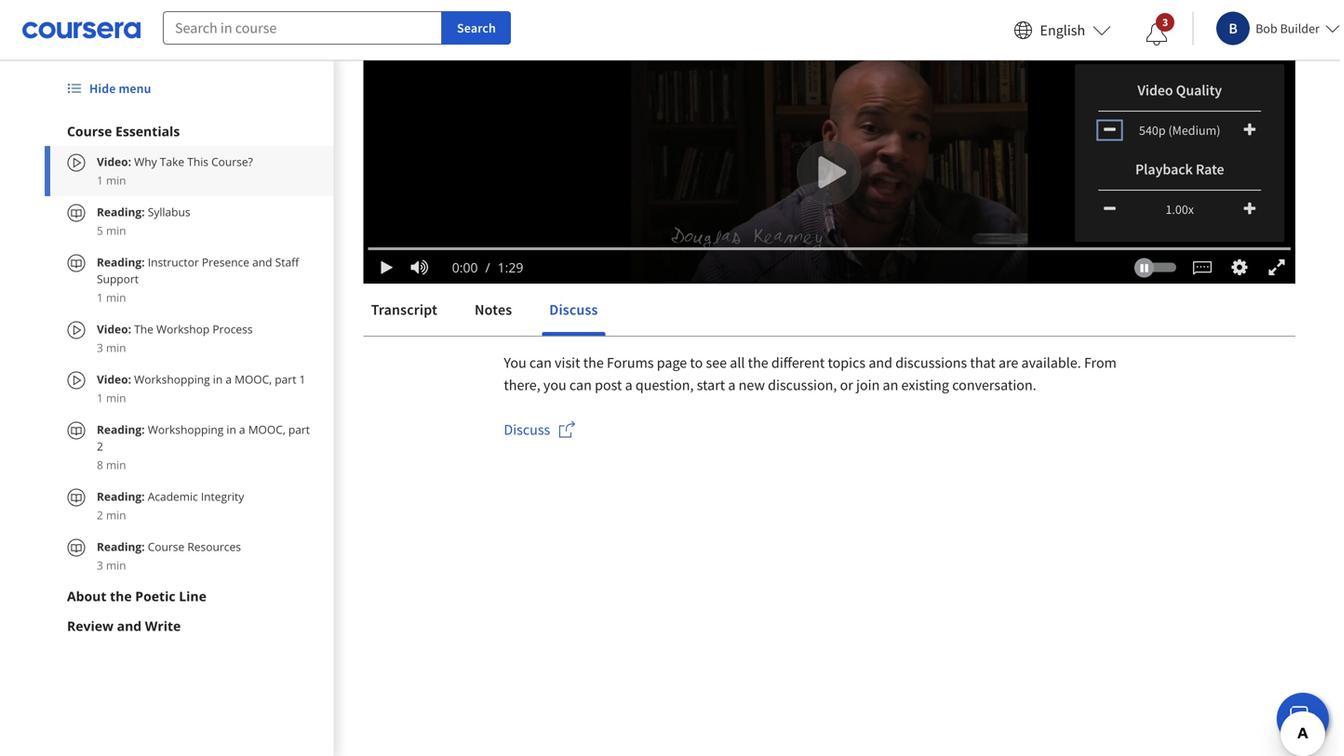 Task type: locate. For each thing, give the bounding box(es) containing it.
1 horizontal spatial the
[[583, 354, 604, 372]]

1 vertical spatial take
[[417, 249, 469, 282]]

min right 8
[[106, 457, 126, 473]]

0 horizontal spatial take
[[160, 154, 184, 169]]

0 horizontal spatial can
[[529, 354, 552, 372]]

why up transcript
[[364, 249, 412, 282]]

2 2 from the top
[[97, 508, 103, 523]]

discuss link
[[504, 421, 576, 443]]

3 reading: from the top
[[97, 422, 148, 437]]

mooc, down video: workshopping in a mooc, part 1 1 min
[[248, 422, 286, 437]]

1 video: from the top
[[97, 154, 131, 169]]

1 horizontal spatial take
[[417, 249, 469, 282]]

min up reading: syllabus 5 min
[[106, 173, 126, 188]]

0 vertical spatial take
[[160, 154, 184, 169]]

1 vertical spatial course
[[148, 539, 185, 555]]

a down process
[[226, 372, 232, 387]]

min inside video: the workshop process 3 min
[[106, 340, 126, 356]]

academic
[[148, 489, 198, 504]]

reading: course resources 3 min
[[97, 539, 241, 573]]

1 vertical spatial 2
[[97, 508, 103, 523]]

show notifications image
[[1146, 23, 1168, 46]]

video: inside video: workshopping in a mooc, part 1 1 min
[[97, 372, 131, 387]]

the right visit at left top
[[583, 354, 604, 372]]

or
[[840, 376, 853, 395]]

0 vertical spatial why
[[134, 154, 157, 169]]

0 vertical spatial 2
[[97, 439, 103, 454]]

0 vertical spatial discuss
[[549, 301, 598, 319]]

presence
[[202, 255, 249, 270]]

0 vertical spatial workshopping
[[134, 372, 210, 387]]

1 vertical spatial part
[[288, 422, 310, 437]]

course? up discuss button
[[525, 249, 614, 282]]

increase playback rate to 1.25 image
[[1244, 201, 1256, 216]]

integrity
[[201, 489, 244, 504]]

reading: up 5
[[97, 204, 145, 220]]

this inside video: why take this course? 1 min
[[187, 154, 208, 169]]

reading:
[[97, 204, 145, 220], [97, 255, 148, 270], [97, 422, 148, 437], [97, 489, 145, 504], [97, 539, 145, 555]]

1 horizontal spatial and
[[252, 255, 272, 270]]

1 vertical spatial 3
[[97, 340, 103, 356]]

take left /
[[417, 249, 469, 282]]

and
[[252, 255, 272, 270], [869, 354, 893, 372], [117, 618, 142, 635]]

5 reading: from the top
[[97, 539, 145, 555]]

Search in course text field
[[163, 11, 442, 45]]

course down reading: academic integrity 2 min
[[148, 539, 185, 555]]

workshopping down video: the workshop process 3 min
[[134, 372, 210, 387]]

and inside dropdown button
[[117, 618, 142, 635]]

1 horizontal spatial why
[[364, 249, 412, 282]]

1 reading: from the top
[[97, 204, 145, 220]]

reading: inside reading: academic integrity 2 min
[[97, 489, 145, 504]]

0 horizontal spatial course?
[[211, 154, 253, 169]]

a
[[226, 372, 232, 387], [625, 376, 633, 395], [728, 376, 736, 395], [239, 422, 245, 437]]

course? down course essentials dropdown button
[[211, 154, 253, 169]]

1 horizontal spatial course
[[148, 539, 185, 555]]

topics
[[828, 354, 866, 372]]

video: down course essentials
[[97, 154, 131, 169]]

see
[[706, 354, 727, 372]]

2 horizontal spatial and
[[869, 354, 893, 372]]

mooc, inside video: workshopping in a mooc, part 1 1 min
[[235, 372, 272, 387]]

reading: up "support"
[[97, 255, 148, 270]]

full screen image
[[1265, 258, 1289, 277]]

2 vertical spatial 3
[[97, 558, 103, 573]]

decrease playback rate to 0.75 image
[[1104, 201, 1116, 216]]

start
[[697, 376, 725, 395]]

0:00 / 1:29
[[452, 259, 523, 276]]

workshopping inside video: workshopping in a mooc, part 1 1 min
[[134, 372, 210, 387]]

2 up 8
[[97, 439, 103, 454]]

2 video: from the top
[[97, 322, 131, 337]]

1 vertical spatial mooc,
[[248, 422, 286, 437]]

3 up about
[[97, 558, 103, 573]]

0 horizontal spatial why
[[134, 154, 157, 169]]

2 horizontal spatial the
[[748, 354, 769, 372]]

the right all
[[748, 354, 769, 372]]

min up 8 min
[[106, 390, 126, 406]]

8 min from the top
[[106, 558, 126, 573]]

0 vertical spatial in
[[213, 372, 223, 387]]

video: inside video: the workshop process 3 min
[[97, 322, 131, 337]]

reading: academic integrity 2 min
[[97, 489, 244, 523]]

2 inside reading: academic integrity 2 min
[[97, 508, 103, 523]]

1 vertical spatial this
[[474, 249, 520, 282]]

a inside the workshopping in a mooc, part 2
[[239, 422, 245, 437]]

a inside video: workshopping in a mooc, part 1 1 min
[[226, 372, 232, 387]]

and left staff
[[252, 255, 272, 270]]

1 vertical spatial and
[[869, 354, 893, 372]]

min up about the poetic line
[[106, 558, 126, 573]]

the inside dropdown button
[[110, 588, 132, 605]]

0 vertical spatial course?
[[211, 154, 253, 169]]

related lecture content tabs tab list
[[364, 288, 1296, 336]]

coursera image
[[22, 15, 141, 45]]

4 reading: from the top
[[97, 489, 145, 504]]

review and write
[[67, 618, 181, 635]]

b
[[1229, 19, 1238, 38]]

1 horizontal spatial in
[[227, 422, 236, 437]]

0 vertical spatial and
[[252, 255, 272, 270]]

min right 5
[[106, 223, 126, 238]]

min down "support"
[[106, 290, 126, 305]]

the
[[583, 354, 604, 372], [748, 354, 769, 372], [110, 588, 132, 605]]

2
[[97, 439, 103, 454], [97, 508, 103, 523]]

hide
[[89, 80, 116, 97]]

search
[[457, 20, 496, 36]]

about
[[67, 588, 107, 605]]

3 left b
[[1162, 15, 1168, 29]]

1 2 from the top
[[97, 439, 103, 454]]

mooc, down process
[[235, 372, 272, 387]]

video: for video: why take this course? 1 min
[[97, 154, 131, 169]]

builder
[[1280, 20, 1320, 37]]

discuss up visit at left top
[[549, 301, 598, 319]]

instructor
[[148, 255, 199, 270]]

reading: inside reading: syllabus 5 min
[[97, 204, 145, 220]]

course
[[67, 122, 112, 140], [148, 539, 185, 555]]

0 horizontal spatial in
[[213, 372, 223, 387]]

and inside you can visit the forums page to see all the different topics and discussions that are available. from there, you can post a question, start a new discussion, or join an existing conversation.
[[869, 354, 893, 372]]

take
[[160, 154, 184, 169], [417, 249, 469, 282]]

2 vertical spatial and
[[117, 618, 142, 635]]

7 min from the top
[[106, 508, 126, 523]]

an
[[883, 376, 898, 395]]

min down 8 min
[[106, 508, 126, 523]]

discuss
[[549, 301, 598, 319], [504, 421, 550, 439]]

can right the you
[[569, 376, 592, 395]]

1 inside video: why take this course? 1 min
[[97, 173, 103, 188]]

the up review and write
[[110, 588, 132, 605]]

1 vertical spatial why
[[364, 249, 412, 282]]

1 horizontal spatial this
[[474, 249, 520, 282]]

min inside reading: academic integrity 2 min
[[106, 508, 126, 523]]

course down 'hide'
[[67, 122, 112, 140]]

english button
[[1007, 0, 1119, 60]]

join
[[856, 376, 880, 395]]

min inside video: why take this course? 1 min
[[106, 173, 126, 188]]

reading: down 8 min
[[97, 489, 145, 504]]

chat with us image
[[1288, 705, 1318, 734]]

0 horizontal spatial this
[[187, 154, 208, 169]]

3 video: from the top
[[97, 372, 131, 387]]

video: left the
[[97, 322, 131, 337]]

discussions
[[896, 354, 967, 372]]

1
[[97, 173, 103, 188], [97, 290, 103, 305], [299, 372, 306, 387], [97, 390, 103, 406]]

video: workshopping in a mooc, part 1 1 min
[[97, 372, 306, 406]]

can right "you" in the top left of the page
[[529, 354, 552, 372]]

part
[[275, 372, 296, 387], [288, 422, 310, 437]]

workshopping down video: workshopping in a mooc, part 1 1 min
[[148, 422, 224, 437]]

take down course essentials dropdown button
[[160, 154, 184, 169]]

min down the 1 min
[[106, 340, 126, 356]]

in down video: workshopping in a mooc, part 1 1 min
[[227, 422, 236, 437]]

1 horizontal spatial can
[[569, 376, 592, 395]]

reading: for academic integrity
[[97, 489, 145, 504]]

1 vertical spatial can
[[569, 376, 592, 395]]

5
[[97, 223, 103, 238]]

0 vertical spatial 3
[[1162, 15, 1168, 29]]

poetic
[[135, 588, 176, 605]]

4 min from the top
[[106, 340, 126, 356]]

540p
[[1139, 122, 1166, 139]]

2 min from the top
[[106, 223, 126, 238]]

0 vertical spatial video:
[[97, 154, 131, 169]]

take inside video: why take this course? 1 min
[[160, 154, 184, 169]]

video: down video: the workshop process 3 min
[[97, 372, 131, 387]]

min
[[106, 173, 126, 188], [106, 223, 126, 238], [106, 290, 126, 305], [106, 340, 126, 356], [106, 390, 126, 406], [106, 457, 126, 473], [106, 508, 126, 523], [106, 558, 126, 573]]

a down video: workshopping in a mooc, part 1 1 min
[[239, 422, 245, 437]]

resources
[[187, 539, 241, 555]]

and inside instructor presence and staff support
[[252, 255, 272, 270]]

course inside the 'reading: course resources 3 min'
[[148, 539, 185, 555]]

1 min from the top
[[106, 173, 126, 188]]

3
[[1162, 15, 1168, 29], [97, 340, 103, 356], [97, 558, 103, 573]]

can
[[529, 354, 552, 372], [569, 376, 592, 395]]

and down about the poetic line
[[117, 618, 142, 635]]

2 vertical spatial video:
[[97, 372, 131, 387]]

part inside the workshopping in a mooc, part 2
[[288, 422, 310, 437]]

video: inside video: why take this course? 1 min
[[97, 154, 131, 169]]

why take this course?
[[364, 249, 614, 282]]

and up an
[[869, 354, 893, 372]]

support
[[97, 271, 139, 287]]

transcript button
[[364, 288, 445, 332]]

0 vertical spatial mooc,
[[235, 372, 272, 387]]

reading: inside the 'reading: course resources 3 min'
[[97, 539, 145, 555]]

save note
[[1217, 256, 1281, 275]]

0 horizontal spatial course
[[67, 122, 112, 140]]

staff
[[275, 255, 299, 270]]

different
[[771, 354, 825, 372]]

notes button
[[467, 288, 520, 332]]

0 vertical spatial part
[[275, 372, 296, 387]]

why down essentials
[[134, 154, 157, 169]]

0 vertical spatial course
[[67, 122, 112, 140]]

reading: up about the poetic line
[[97, 539, 145, 555]]

reading: up 8 min
[[97, 422, 148, 437]]

0 horizontal spatial the
[[110, 588, 132, 605]]

the
[[134, 322, 153, 337]]

why inside video: why take this course? 1 min
[[134, 154, 157, 169]]

min inside the 'reading: course resources 3 min'
[[106, 558, 126, 573]]

1 vertical spatial video:
[[97, 322, 131, 337]]

1 vertical spatial workshopping
[[148, 422, 224, 437]]

in down process
[[213, 372, 223, 387]]

review
[[67, 618, 114, 635]]

0 horizontal spatial and
[[117, 618, 142, 635]]

in inside video: workshopping in a mooc, part 1 1 min
[[213, 372, 223, 387]]

3 down the 1 min
[[97, 340, 103, 356]]

discuss inside button
[[549, 301, 598, 319]]

mooc,
[[235, 372, 272, 387], [248, 422, 286, 437]]

discuss down there,
[[504, 421, 550, 439]]

1 vertical spatial course?
[[525, 249, 614, 282]]

min inside video: workshopping in a mooc, part 1 1 min
[[106, 390, 126, 406]]

1 minutes 29 seconds element
[[498, 259, 523, 276]]

this
[[187, 154, 208, 169], [474, 249, 520, 282]]

play image
[[377, 260, 396, 275]]

0 vertical spatial this
[[187, 154, 208, 169]]

1 vertical spatial in
[[227, 422, 236, 437]]

5 min from the top
[[106, 390, 126, 406]]

2 down 8
[[97, 508, 103, 523]]



Task type: describe. For each thing, give the bounding box(es) containing it.
available.
[[1021, 354, 1081, 372]]

question,
[[636, 376, 694, 395]]

playback
[[1135, 160, 1193, 179]]

that
[[970, 354, 996, 372]]

bob
[[1256, 20, 1278, 37]]

reading: for syllabus
[[97, 204, 145, 220]]

0:00
[[452, 259, 478, 276]]

a right post
[[625, 376, 633, 395]]

1 min
[[97, 290, 126, 305]]

write
[[145, 618, 181, 635]]

3 inside the 'reading: course resources 3 min'
[[97, 558, 103, 573]]

english
[[1040, 21, 1085, 40]]

1 vertical spatial discuss
[[504, 421, 550, 439]]

essentials
[[115, 122, 180, 140]]

0 vertical spatial can
[[529, 354, 552, 372]]

to
[[690, 354, 703, 372]]

6 min from the top
[[106, 457, 126, 473]]

new
[[739, 376, 765, 395]]

video: why take this course? 1 min
[[97, 154, 253, 188]]

/
[[485, 259, 490, 276]]

there,
[[504, 376, 540, 395]]

transcript
[[371, 301, 437, 319]]

post
[[595, 376, 622, 395]]

mute image
[[408, 258, 431, 277]]

line
[[179, 588, 206, 605]]

1 horizontal spatial course?
[[525, 249, 614, 282]]

conversation.
[[952, 376, 1037, 395]]

video
[[1138, 81, 1173, 100]]

playback rate
[[1135, 160, 1224, 179]]

0 minutes 0 seconds element
[[452, 259, 478, 276]]

workshopping inside the workshopping in a mooc, part 2
[[148, 422, 224, 437]]

about the poetic line
[[67, 588, 206, 605]]

a left new on the right of page
[[728, 376, 736, 395]]

all
[[730, 354, 745, 372]]

reading: for course resources
[[97, 539, 145, 555]]

search button
[[442, 11, 511, 45]]

video: the workshop process 3 min
[[97, 322, 253, 356]]

process
[[213, 322, 253, 337]]

(medium)
[[1168, 122, 1221, 139]]

save
[[1217, 256, 1248, 275]]

8 min
[[97, 457, 126, 473]]

from
[[1084, 354, 1117, 372]]

mooc, inside the workshopping in a mooc, part 2
[[248, 422, 286, 437]]

2 reading: from the top
[[97, 255, 148, 270]]

discuss button
[[542, 288, 605, 332]]

video quality
[[1138, 81, 1222, 100]]

instructor presence and staff support
[[97, 255, 299, 287]]

course? inside video: why take this course? 1 min
[[211, 154, 253, 169]]

workshop
[[156, 322, 210, 337]]

visit
[[555, 354, 580, 372]]

3 inside video: the workshop process 3 min
[[97, 340, 103, 356]]

are
[[999, 354, 1019, 372]]

syllabus
[[148, 204, 190, 220]]

part inside video: workshopping in a mooc, part 1 1 min
[[275, 372, 296, 387]]

3 inside dropdown button
[[1162, 15, 1168, 29]]

forums
[[607, 354, 654, 372]]

discussion,
[[768, 376, 837, 395]]

3 button
[[1131, 12, 1183, 57]]

2 inside the workshopping in a mooc, part 2
[[97, 439, 103, 454]]

note
[[1251, 256, 1281, 275]]

notes
[[475, 301, 512, 319]]

in inside the workshopping in a mooc, part 2
[[227, 422, 236, 437]]

3 min from the top
[[106, 290, 126, 305]]

increase video quality to 720p image
[[1244, 122, 1256, 137]]

1.00x
[[1166, 201, 1194, 218]]

540p (medium)
[[1139, 122, 1221, 139]]

save note button
[[1176, 243, 1296, 288]]

about the poetic line button
[[67, 587, 312, 606]]

course essentials button
[[67, 122, 312, 141]]

video: for video: the workshop process 3 min
[[97, 322, 131, 337]]

you can visit the forums page to see all the different topics and discussions that are available. from there, you can post a question, start a new discussion, or join an existing conversation.
[[504, 354, 1117, 395]]

bob builder
[[1256, 20, 1320, 37]]

you
[[504, 354, 527, 372]]

quality
[[1176, 81, 1222, 100]]

existing
[[901, 376, 949, 395]]

min inside reading: syllabus 5 min
[[106, 223, 126, 238]]

hide menu
[[89, 80, 151, 97]]

hide menu button
[[60, 72, 159, 105]]

1:29
[[498, 259, 523, 276]]

course inside dropdown button
[[67, 122, 112, 140]]

page
[[657, 354, 687, 372]]

rate
[[1196, 160, 1224, 179]]

review and write button
[[67, 617, 312, 636]]

reading: syllabus 5 min
[[97, 204, 190, 238]]

8
[[97, 457, 103, 473]]

you
[[543, 376, 567, 395]]

video: for video: workshopping in a mooc, part 1 1 min
[[97, 372, 131, 387]]

workshopping in a mooc, part 2
[[97, 422, 310, 454]]

course essentials
[[67, 122, 180, 140]]

menu
[[119, 80, 151, 97]]

decrease video quality to 360p image
[[1104, 122, 1116, 137]]



Task type: vqa. For each thing, say whether or not it's contained in the screenshot.
Human
no



